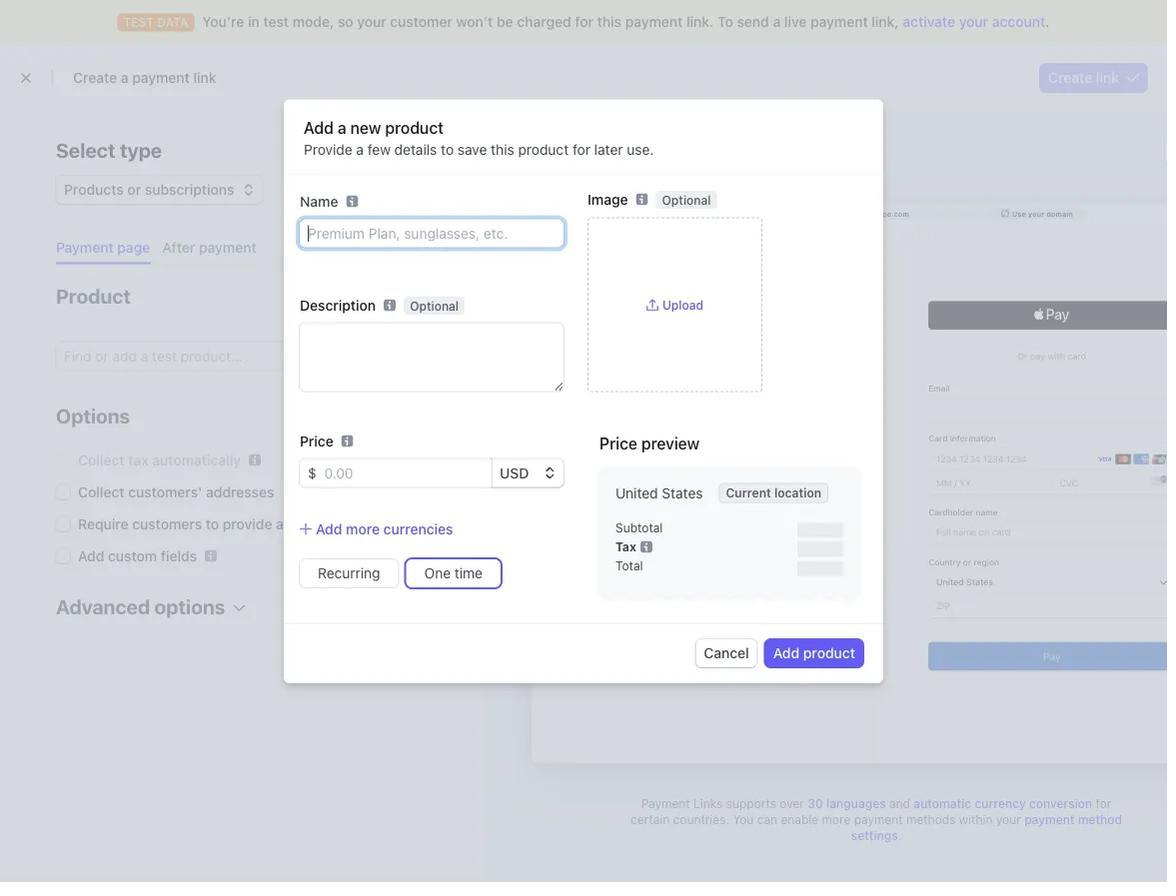 Task type: locate. For each thing, give the bounding box(es) containing it.
payment right after
[[199, 239, 257, 256]]

info image
[[641, 541, 653, 553]]

select
[[56, 138, 115, 161]]

type
[[120, 138, 162, 161]]

payment up settings
[[854, 813, 903, 827]]

add more currencies
[[316, 521, 453, 537]]

0 vertical spatial .
[[1046, 13, 1050, 30]]

activate your account link
[[903, 13, 1046, 30]]

this inside add a new product provide a few details to save this product for later use.
[[491, 141, 515, 158]]

more inside the "for certain countries. you can enable more payment methods within your"
[[822, 813, 851, 827]]

0.00 text field
[[317, 459, 492, 487]]

None text field
[[300, 324, 564, 391]]

addresses
[[206, 484, 274, 500]]

add inside the payment page tab panel
[[78, 548, 104, 564]]

1 vertical spatial more
[[822, 813, 851, 827]]

add custom fields
[[78, 548, 197, 564]]

advanced
[[56, 595, 150, 619]]

your down automatic currency conversion link
[[996, 813, 1021, 827]]

1 horizontal spatial to
[[441, 141, 454, 158]]

1 vertical spatial product
[[518, 141, 569, 158]]

0 vertical spatial for
[[575, 13, 594, 30]]

payment inside button
[[199, 239, 257, 256]]

payment up certain
[[641, 797, 690, 811]]

collect tax automatically
[[78, 452, 241, 468]]

settings
[[851, 829, 898, 843]]

1 horizontal spatial create
[[1049, 69, 1093, 86]]

currency
[[975, 797, 1026, 811]]

1 vertical spatial for
[[573, 141, 591, 158]]

to
[[441, 141, 454, 158], [206, 516, 219, 532]]

for right charged
[[575, 13, 594, 30]]

to left the "save"
[[441, 141, 454, 158]]

use.
[[627, 141, 654, 158]]

add inside add a new product provide a few details to save this product for later use.
[[304, 118, 334, 137]]

Premium Plan, sunglasses, etc. text field
[[300, 220, 564, 248]]

0 horizontal spatial to
[[206, 516, 219, 532]]

more inside button
[[346, 521, 380, 537]]

more up recurring at the bottom left of page
[[346, 521, 380, 537]]

your right the activate
[[959, 13, 989, 30]]

payment page button
[[48, 232, 162, 264]]

add for product
[[773, 645, 800, 662]]

0 vertical spatial this
[[597, 13, 622, 30]]

0 horizontal spatial price
[[300, 433, 334, 449]]

products or subscriptions
[[64, 181, 234, 198]]

link,
[[872, 13, 899, 30]]

1 horizontal spatial link
[[1097, 69, 1120, 86]]

supports
[[727, 797, 777, 811]]

few
[[368, 141, 391, 158]]

subtotal
[[616, 521, 663, 535]]

this right charged
[[597, 13, 622, 30]]

add up recurring at the bottom left of page
[[316, 521, 342, 537]]

buy.stripe.com
[[855, 209, 910, 218]]

1 vertical spatial this
[[491, 141, 515, 158]]

1 vertical spatial payment
[[641, 797, 690, 811]]

subscriptions
[[145, 181, 234, 198]]

0 horizontal spatial .
[[898, 829, 902, 843]]

advanced options
[[56, 595, 225, 619]]

0 horizontal spatial product
[[385, 118, 444, 137]]

product
[[56, 284, 131, 308]]

payment down conversion
[[1025, 813, 1075, 827]]

cancel button
[[696, 640, 757, 668]]

1 vertical spatial optional
[[410, 299, 459, 313]]

be
[[497, 13, 514, 30]]

payment for payment links supports over 30 languages and automatic currency conversion
[[641, 797, 690, 811]]

create a payment link
[[73, 69, 217, 86]]

this right the "save"
[[491, 141, 515, 158]]

optional down premium plan, sunglasses, etc. "text box"
[[410, 299, 459, 313]]

methods
[[907, 813, 956, 827]]

optional right image
[[662, 193, 711, 207]]

price for price
[[300, 433, 334, 449]]

create for create link
[[1049, 69, 1093, 86]]

upload
[[663, 298, 704, 312]]

.
[[1046, 13, 1050, 30], [898, 829, 902, 843]]

0 vertical spatial optional
[[662, 193, 711, 207]]

for left later
[[573, 141, 591, 158]]

customers
[[132, 516, 202, 532]]

payment
[[626, 13, 683, 30], [811, 13, 868, 30], [132, 69, 190, 86], [199, 239, 257, 256], [854, 813, 903, 827], [1025, 813, 1075, 827]]

your
[[357, 13, 387, 30], [959, 13, 989, 30], [1029, 209, 1045, 218], [996, 813, 1021, 827]]

location
[[775, 486, 822, 500]]

2 create from the left
[[1049, 69, 1093, 86]]

add for a
[[304, 118, 334, 137]]

can
[[757, 813, 778, 827]]

recurring
[[318, 565, 380, 582]]

product inside button
[[804, 645, 856, 662]]

30 languages link
[[808, 797, 886, 811]]

details
[[395, 141, 437, 158]]

for inside the "for certain countries. you can enable more payment methods within your"
[[1096, 797, 1112, 811]]

upload button
[[647, 297, 704, 313]]

charged
[[517, 13, 572, 30]]

0 vertical spatial collect
[[78, 452, 125, 468]]

automatic currency conversion link
[[914, 797, 1093, 811]]

price left preview at right
[[600, 434, 638, 453]]

1 horizontal spatial more
[[822, 813, 851, 827]]

a left new
[[338, 118, 346, 137]]

0 horizontal spatial optional
[[410, 299, 459, 313]]

0 vertical spatial product
[[385, 118, 444, 137]]

provide
[[223, 516, 272, 532]]

custom
[[108, 548, 157, 564]]

2 vertical spatial for
[[1096, 797, 1112, 811]]

collect for collect tax automatically
[[78, 452, 125, 468]]

time
[[455, 565, 483, 582]]

2 collect from the top
[[78, 484, 125, 500]]

a left live
[[773, 13, 781, 30]]

0 horizontal spatial this
[[491, 141, 515, 158]]

add more currencies button
[[300, 519, 453, 539]]

0 horizontal spatial create
[[73, 69, 117, 86]]

one time
[[424, 565, 483, 582]]

payment
[[56, 239, 114, 256], [641, 797, 690, 811]]

add down require
[[78, 548, 104, 564]]

1 collect from the top
[[78, 452, 125, 468]]

add right cancel
[[773, 645, 800, 662]]

products or subscriptions button
[[56, 172, 262, 204]]

a left phone in the left bottom of the page
[[276, 516, 284, 532]]

for up method on the right bottom of page
[[1096, 797, 1112, 811]]

price preview
[[600, 434, 700, 453]]

0 vertical spatial payment
[[56, 239, 114, 256]]

2 link from the left
[[1097, 69, 1120, 86]]

payment inside button
[[56, 239, 114, 256]]

after payment button
[[154, 232, 269, 264]]

collect left tax
[[78, 452, 125, 468]]

0 horizontal spatial more
[[346, 521, 380, 537]]

create link
[[1049, 69, 1120, 86]]

require customers to provide a phone number
[[78, 516, 383, 532]]

current location
[[726, 486, 822, 500]]

price up $
[[300, 433, 334, 449]]

account
[[992, 13, 1046, 30]]

use your domain
[[1013, 209, 1074, 218]]

1 horizontal spatial this
[[597, 13, 622, 30]]

to left provide
[[206, 516, 219, 532]]

1 vertical spatial to
[[206, 516, 219, 532]]

2 vertical spatial product
[[804, 645, 856, 662]]

a
[[773, 13, 781, 30], [121, 69, 129, 86], [338, 118, 346, 137], [356, 141, 364, 158], [276, 516, 284, 532]]

0 horizontal spatial payment
[[56, 239, 114, 256]]

0 vertical spatial to
[[441, 141, 454, 158]]

one
[[424, 565, 451, 582]]

your inside the "for certain countries. you can enable more payment methods within your"
[[996, 813, 1021, 827]]

conversion
[[1030, 797, 1093, 811]]

. up the create link
[[1046, 13, 1050, 30]]

0 vertical spatial more
[[346, 521, 380, 537]]

optional for image
[[662, 193, 711, 207]]

. down and
[[898, 829, 902, 843]]

1 horizontal spatial payment
[[641, 797, 690, 811]]

your inside button
[[1029, 209, 1045, 218]]

link inside button
[[1097, 69, 1120, 86]]

add product button
[[765, 640, 864, 668]]

2 horizontal spatial product
[[804, 645, 856, 662]]

0 horizontal spatial link
[[193, 69, 217, 86]]

more down 30 languages link
[[822, 813, 851, 827]]

tax
[[128, 452, 149, 468]]

add up provide
[[304, 118, 334, 137]]

1 horizontal spatial optional
[[662, 193, 711, 207]]

save
[[458, 141, 487, 158]]

a inside the payment page tab panel
[[276, 516, 284, 532]]

payment for payment page
[[56, 239, 114, 256]]

price
[[300, 433, 334, 449], [600, 434, 638, 453]]

1 horizontal spatial price
[[600, 434, 638, 453]]

1 vertical spatial collect
[[78, 484, 125, 500]]

collect up require
[[78, 484, 125, 500]]

1 horizontal spatial product
[[518, 141, 569, 158]]

product
[[385, 118, 444, 137], [518, 141, 569, 158], [804, 645, 856, 662]]

create inside create link button
[[1049, 69, 1093, 86]]

payment page tab panel
[[40, 264, 476, 649]]

payment left page
[[56, 239, 114, 256]]

1 link from the left
[[193, 69, 217, 86]]

your right use
[[1029, 209, 1045, 218]]

more
[[346, 521, 380, 537], [822, 813, 851, 827]]

1 create from the left
[[73, 69, 117, 86]]

collect
[[78, 452, 125, 468], [78, 484, 125, 500]]



Task type: vqa. For each thing, say whether or not it's contained in the screenshot.
Select
yes



Task type: describe. For each thing, give the bounding box(es) containing it.
currencies
[[384, 521, 453, 537]]

cancel
[[704, 645, 749, 662]]

to inside add a new product provide a few details to save this product for later use.
[[441, 141, 454, 158]]

collect for collect customers' addresses
[[78, 484, 125, 500]]

optional for description
[[410, 299, 459, 313]]

$
[[308, 465, 317, 481]]

select type
[[56, 138, 162, 161]]

current
[[726, 486, 771, 500]]

enable
[[781, 813, 819, 827]]

fields
[[161, 548, 197, 564]]

for inside add a new product provide a few details to save this product for later use.
[[573, 141, 591, 158]]

to inside the payment page tab panel
[[206, 516, 219, 532]]

live
[[785, 13, 807, 30]]

you're
[[202, 13, 244, 30]]

payment links supports over 30 languages and automatic currency conversion
[[641, 797, 1093, 811]]

tax
[[616, 540, 637, 554]]

your right so
[[357, 13, 387, 30]]

later
[[594, 141, 623, 158]]

after payment
[[162, 239, 257, 256]]

use your domain button
[[992, 208, 1084, 219]]

activate
[[903, 13, 956, 30]]

payment link settings tab list
[[48, 232, 476, 264]]

payment up type
[[132, 69, 190, 86]]

payment page
[[56, 239, 150, 256]]

or
[[127, 181, 141, 198]]

after
[[162, 239, 195, 256]]

to
[[718, 13, 734, 30]]

phone
[[287, 516, 329, 532]]

1 horizontal spatial .
[[1046, 13, 1050, 30]]

use
[[1013, 209, 1027, 218]]

provide
[[304, 141, 353, 158]]

price for price preview
[[600, 434, 638, 453]]

30
[[808, 797, 824, 811]]

1 vertical spatial .
[[898, 829, 902, 843]]

page
[[117, 239, 150, 256]]

languages
[[827, 797, 886, 811]]

automatically
[[152, 452, 241, 468]]

so
[[338, 13, 354, 30]]

send
[[737, 13, 770, 30]]

and
[[890, 797, 911, 811]]

links
[[694, 797, 723, 811]]

advanced options button
[[48, 582, 245, 621]]

customer
[[390, 13, 453, 30]]

link.
[[687, 13, 714, 30]]

options
[[56, 404, 130, 428]]

description
[[300, 297, 376, 314]]

payment inside payment method settings
[[1025, 813, 1075, 827]]

automatic
[[914, 797, 972, 811]]

payment method settings link
[[851, 813, 1123, 843]]

certain
[[631, 813, 670, 827]]

add for custom
[[78, 548, 104, 564]]

you
[[733, 813, 754, 827]]

products
[[64, 181, 124, 198]]

total
[[616, 559, 643, 573]]

mode,
[[293, 13, 334, 30]]

payment right live
[[811, 13, 868, 30]]

options
[[155, 595, 225, 619]]

payment method settings
[[851, 813, 1123, 843]]

require
[[78, 516, 129, 532]]

over
[[780, 797, 805, 811]]

payment left link.
[[626, 13, 683, 30]]

united
[[616, 485, 658, 501]]

name
[[300, 193, 338, 210]]

countries.
[[673, 813, 730, 827]]

won't
[[456, 13, 493, 30]]

image
[[588, 191, 628, 208]]

create for create a payment link
[[73, 69, 117, 86]]

collect customers' addresses
[[78, 484, 274, 500]]

customers'
[[128, 484, 202, 500]]

a left few
[[356, 141, 364, 158]]

preview
[[642, 434, 700, 453]]

new
[[351, 118, 381, 137]]

within
[[959, 813, 993, 827]]

create link button
[[1041, 63, 1148, 92]]

domain
[[1047, 209, 1074, 218]]

you're in test mode, so your customer won't be charged for this payment link. to send a live payment link, activate your account .
[[202, 13, 1050, 30]]

add a new product provide a few details to save this product for later use.
[[304, 118, 654, 158]]

method
[[1078, 813, 1123, 827]]

payment inside the "for certain countries. you can enable more payment methods within your"
[[854, 813, 903, 827]]

a up select type
[[121, 69, 129, 86]]

united states
[[616, 485, 703, 501]]

add product
[[773, 645, 856, 662]]

add for more
[[316, 521, 342, 537]]



